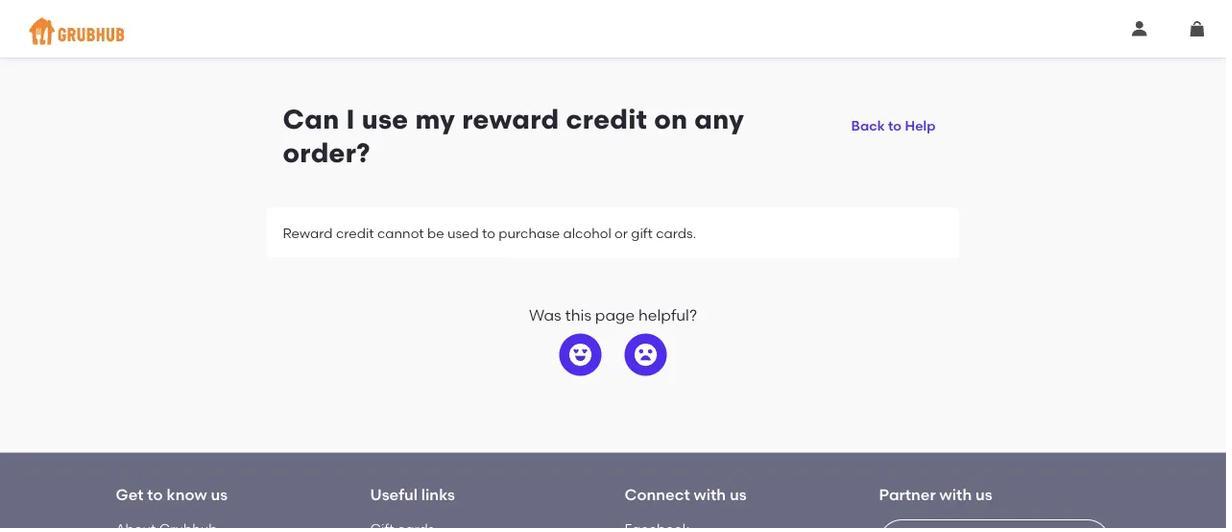 Task type: locate. For each thing, give the bounding box(es) containing it.
was
[[529, 306, 561, 324]]

us
[[211, 485, 228, 503], [730, 485, 747, 503], [976, 485, 993, 503]]

1 horizontal spatial to
[[482, 225, 495, 241]]

back to help link
[[844, 103, 944, 137]]

us right connect
[[730, 485, 747, 503]]

credit left on
[[566, 103, 647, 135]]

this page was helpful image
[[569, 343, 592, 366]]

helpful?
[[639, 306, 697, 324]]

with for partner
[[940, 485, 972, 503]]

0 horizontal spatial to
[[147, 485, 163, 503]]

1 vertical spatial credit
[[336, 225, 374, 241]]

with right connect
[[694, 485, 726, 503]]

partner
[[879, 485, 936, 503]]

to for back to help
[[888, 117, 902, 134]]

0 horizontal spatial with
[[694, 485, 726, 503]]

1 horizontal spatial credit
[[566, 103, 647, 135]]

credit left cannot at the top left of the page
[[336, 225, 374, 241]]

us for partner with us
[[976, 485, 993, 503]]

can
[[283, 103, 339, 135]]

1 horizontal spatial with
[[940, 485, 972, 503]]

to
[[888, 117, 902, 134], [482, 225, 495, 241], [147, 485, 163, 503]]

credit
[[566, 103, 647, 135], [336, 225, 374, 241]]

to left help
[[888, 117, 902, 134]]

order?
[[283, 137, 371, 169]]

with right partner
[[940, 485, 972, 503]]

reward
[[462, 103, 559, 135]]

get to know us
[[116, 485, 228, 503]]

use
[[362, 103, 409, 135]]

us for connect with us
[[730, 485, 747, 503]]

1 horizontal spatial us
[[730, 485, 747, 503]]

2 with from the left
[[940, 485, 972, 503]]

0 horizontal spatial credit
[[336, 225, 374, 241]]

help
[[905, 117, 936, 134]]

this
[[565, 306, 592, 324]]

2 horizontal spatial to
[[888, 117, 902, 134]]

1 with from the left
[[694, 485, 726, 503]]

0 vertical spatial credit
[[566, 103, 647, 135]]

back to help
[[851, 117, 936, 134]]

to right used
[[482, 225, 495, 241]]

0 horizontal spatial us
[[211, 485, 228, 503]]

page
[[595, 306, 635, 324]]

0 vertical spatial to
[[888, 117, 902, 134]]

with for connect
[[694, 485, 726, 503]]

3 us from the left
[[976, 485, 993, 503]]

cannot
[[377, 225, 424, 241]]

2 us from the left
[[730, 485, 747, 503]]

us right partner
[[976, 485, 993, 503]]

2 horizontal spatial us
[[976, 485, 993, 503]]

links
[[421, 485, 455, 503]]

us right know
[[211, 485, 228, 503]]

connect
[[625, 485, 690, 503]]

reward
[[283, 225, 333, 241]]

purchase
[[499, 225, 560, 241]]

small image
[[1132, 21, 1148, 36]]

to right get
[[147, 485, 163, 503]]

with
[[694, 485, 726, 503], [940, 485, 972, 503]]

on
[[654, 103, 688, 135]]

cards.
[[656, 225, 696, 241]]

2 vertical spatial to
[[147, 485, 163, 503]]

get
[[116, 485, 144, 503]]



Task type: describe. For each thing, give the bounding box(es) containing it.
back
[[851, 117, 885, 134]]

1 vertical spatial to
[[482, 225, 495, 241]]

know
[[167, 485, 207, 503]]

used
[[447, 225, 479, 241]]

i
[[346, 103, 355, 135]]

useful
[[370, 485, 418, 503]]

connect with us
[[625, 485, 747, 503]]

was this page helpful?
[[529, 306, 697, 324]]

can i use my reward credit on any order?
[[283, 103, 744, 169]]

reward credit cannot be used to purchase alcohol or gift cards.
[[283, 225, 696, 241]]

my
[[415, 103, 455, 135]]

to for get to know us
[[147, 485, 163, 503]]

gift
[[631, 225, 653, 241]]

be
[[427, 225, 444, 241]]

any
[[695, 103, 744, 135]]

credit inside "can i use my reward credit on any order?"
[[566, 103, 647, 135]]

alcohol
[[563, 225, 611, 241]]

this page was not helpful image
[[634, 343, 657, 366]]

or
[[615, 225, 628, 241]]

useful links
[[370, 485, 455, 503]]

grubhub logo image
[[29, 12, 125, 50]]

partner with us
[[879, 485, 993, 503]]

1 us from the left
[[211, 485, 228, 503]]

small image
[[1190, 21, 1205, 36]]



Task type: vqa. For each thing, say whether or not it's contained in the screenshot.
Us corresponding to Connect with us
yes



